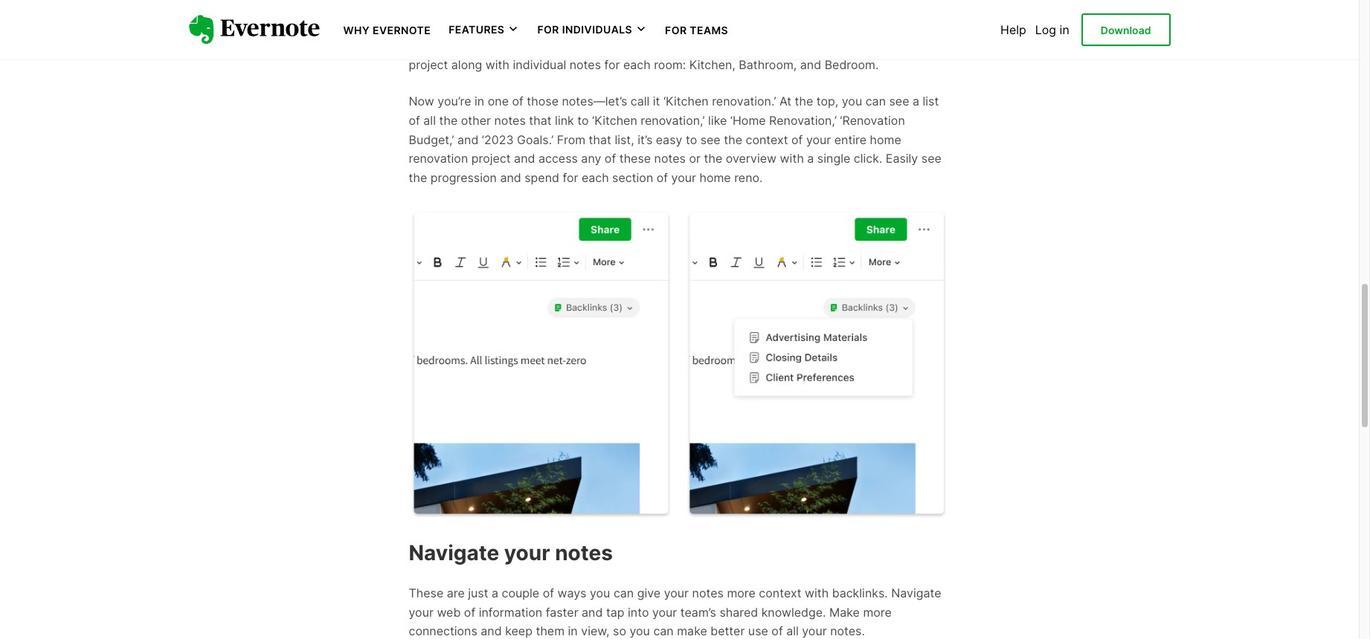 Task type: vqa. For each thing, say whether or not it's contained in the screenshot.
the bottommost subscribed
no



Task type: describe. For each thing, give the bounding box(es) containing it.
2 vertical spatial can
[[653, 624, 674, 639]]

at
[[779, 94, 791, 109]]

all inside these are just a couple of ways you can give your notes more context with backlinks. navigate your web of information faster and tap into your team's shared knowledge. make more connections and keep them in view, so you can make better use of all your notes.
[[786, 624, 799, 639]]

download
[[1101, 24, 1151, 36]]

teams
[[690, 24, 728, 36]]

section
[[612, 170, 653, 185]]

2 horizontal spatial for
[[847, 38, 862, 53]]

view,
[[581, 624, 610, 639]]

notes inside these are just a couple of ways you can give your notes more context with backlinks. navigate your web of information faster and tap into your team's shared knowledge. make more connections and keep them in view, so you can make better use of all your notes.
[[692, 586, 724, 601]]

list
[[923, 94, 939, 109]]

now
[[409, 94, 434, 109]]

kitchen,
[[689, 57, 736, 72]]

one
[[488, 94, 509, 109]]

keep
[[505, 624, 533, 639]]

it
[[653, 94, 660, 109]]

these are just a couple of ways you can give your notes more context with backlinks. navigate your web of information faster and tap into your team's shared knowledge. make more connections and keep them in view, so you can make better use of all your notes.
[[409, 586, 941, 639]]

in inside these are just a couple of ways you can give your notes more context with backlinks. navigate your web of information faster and tap into your team's shared knowledge. make more connections and keep them in view, so you can make better use of all your notes.
[[568, 624, 578, 639]]

and down information
[[481, 624, 502, 639]]

0 vertical spatial navigate
[[409, 541, 499, 566]]

project inside say you're renovating your entire house and you have a set of overview notes for the whole project along with individual notes for each room: kitchen, bathroom, and bedroom.
[[409, 57, 448, 72]]

entire inside say you're renovating your entire house and you have a set of overview notes for the whole project along with individual notes for each room: kitchen, bathroom, and bedroom.
[[561, 38, 593, 53]]

web
[[437, 605, 461, 620]]

or
[[689, 151, 701, 166]]

overview inside say you're renovating your entire house and you have a set of overview notes for the whole project along with individual notes for each room: kitchen, bathroom, and bedroom.
[[758, 38, 809, 53]]

for individuals button
[[537, 22, 647, 37]]

shared
[[720, 605, 758, 620]]

into
[[628, 605, 649, 620]]

give
[[637, 586, 661, 601]]

of up the faster
[[543, 586, 554, 601]]

are
[[447, 586, 465, 601]]

1 horizontal spatial to
[[686, 132, 697, 147]]

these
[[409, 586, 444, 601]]

navigate your notes
[[409, 541, 613, 566]]

information
[[479, 605, 542, 620]]

make
[[829, 605, 860, 620]]

why
[[343, 24, 370, 36]]

like
[[708, 113, 727, 128]]

log in
[[1035, 22, 1069, 37]]

say
[[409, 38, 429, 53]]

top,
[[817, 94, 838, 109]]

individual
[[513, 57, 566, 72]]

goals.'
[[517, 132, 554, 147]]

evernote logo image
[[189, 15, 319, 45]]

for for for teams
[[665, 24, 687, 36]]

your down or
[[671, 170, 696, 185]]

'renovation
[[840, 113, 905, 128]]

those
[[527, 94, 559, 109]]

you're for say
[[433, 38, 466, 53]]

whole
[[888, 38, 921, 53]]

budget,'
[[409, 132, 454, 147]]

can inside now you're in one of those notes—let's call it 'kitchen renovation.' at the top, you can see a list of all the other notes that link to 'kitchen renovation,' like 'home renovation,' 'renovation budget,' and '2023 goals.' from that list, it's easy to see the context of your entire home renovation project and access any of these notes or the overview with a single click. easily see the progression and spend for each section of your home reno.
[[866, 94, 886, 109]]

the up budget,'
[[439, 113, 458, 128]]

with inside say you're renovating your entire house and you have a set of overview notes for the whole project along with individual notes for each room: kitchen, bathroom, and bedroom.
[[486, 57, 510, 72]]

set
[[722, 38, 740, 53]]

1 horizontal spatial home
[[870, 132, 901, 147]]

connections
[[409, 624, 477, 639]]

better
[[711, 624, 745, 639]]

faster
[[546, 605, 578, 620]]

why evernote
[[343, 24, 431, 36]]

of right use
[[772, 624, 783, 639]]

renovating
[[470, 38, 529, 53]]

easy
[[656, 132, 682, 147]]

room:
[[654, 57, 686, 72]]

bathroom,
[[739, 57, 797, 72]]

evernote
[[373, 24, 431, 36]]

and up "top,"
[[800, 57, 821, 72]]

your down these
[[409, 605, 434, 620]]

spend
[[525, 170, 559, 185]]

single
[[817, 151, 850, 166]]

and down goals.'
[[514, 151, 535, 166]]

the down renovation
[[409, 170, 427, 185]]

0 horizontal spatial that
[[529, 113, 552, 128]]

renovation,'
[[769, 113, 837, 128]]

team's
[[680, 605, 716, 620]]

'home
[[730, 113, 766, 128]]

it's
[[638, 132, 653, 147]]

for individuals
[[537, 23, 632, 36]]

link
[[555, 113, 574, 128]]

notes.
[[830, 624, 865, 639]]

with inside these are just a couple of ways you can give your notes more context with backlinks. navigate your web of information faster and tap into your team's shared knowledge. make more connections and keep them in view, so you can make better use of all your notes.
[[805, 586, 829, 601]]

now you're in one of those notes—let's call it 'kitchen renovation.' at the top, you can see a list of all the other notes that link to 'kitchen renovation,' like 'home renovation,' 'renovation budget,' and '2023 goals.' from that list, it's easy to see the context of your entire home renovation project and access any of these notes or the overview with a single click. easily see the progression and spend for each section of your home reno.
[[409, 94, 942, 185]]

use
[[748, 624, 768, 639]]

entire inside now you're in one of those notes—let's call it 'kitchen renovation.' at the top, you can see a list of all the other notes that link to 'kitchen renovation,' like 'home renovation,' 'renovation budget,' and '2023 goals.' from that list, it's easy to see the context of your entire home renovation project and access any of these notes or the overview with a single click. easily see the progression and spend for each section of your home reno.
[[834, 132, 867, 147]]

in inside now you're in one of those notes—let's call it 'kitchen renovation.' at the top, you can see a list of all the other notes that link to 'kitchen renovation,' like 'home renovation,' 'renovation budget,' and '2023 goals.' from that list, it's easy to see the context of your entire home renovation project and access any of these notes or the overview with a single click. easily see the progression and spend for each section of your home reno.
[[475, 94, 484, 109]]

you inside say you're renovating your entire house and you have a set of overview notes for the whole project along with individual notes for each room: kitchen, bathroom, and bedroom.
[[658, 38, 679, 53]]

easily
[[886, 151, 918, 166]]

and left "spend"
[[500, 170, 521, 185]]

context inside now you're in one of those notes—let's call it 'kitchen renovation.' at the top, you can see a list of all the other notes that link to 'kitchen renovation,' like 'home renovation,' 'renovation budget,' and '2023 goals.' from that list, it's easy to see the context of your entire home renovation project and access any of these notes or the overview with a single click. easily see the progression and spend for each section of your home reno.
[[746, 132, 788, 147]]

from
[[557, 132, 585, 147]]

just
[[468, 586, 488, 601]]

for teams
[[665, 24, 728, 36]]

0 vertical spatial 'kitchen
[[663, 94, 709, 109]]

with inside now you're in one of those notes—let's call it 'kitchen renovation.' at the top, you can see a list of all the other notes that link to 'kitchen renovation,' like 'home renovation,' 'renovation budget,' and '2023 goals.' from that list, it's easy to see the context of your entire home renovation project and access any of these notes or the overview with a single click. easily see the progression and spend for each section of your home reno.
[[780, 151, 804, 166]]

notes down easy
[[654, 151, 686, 166]]

progression
[[431, 170, 497, 185]]

make
[[677, 624, 707, 639]]

your inside say you're renovating your entire house and you have a set of overview notes for the whole project along with individual notes for each room: kitchen, bathroom, and bedroom.
[[533, 38, 557, 53]]

click.
[[854, 151, 882, 166]]

a left single
[[807, 151, 814, 166]]



Task type: locate. For each thing, give the bounding box(es) containing it.
notes up ways
[[555, 541, 613, 566]]

1 horizontal spatial see
[[889, 94, 909, 109]]

0 horizontal spatial project
[[409, 57, 448, 72]]

context inside these are just a couple of ways you can give your notes more context with backlinks. navigate your web of information faster and tap into your team's shared knowledge. make more connections and keep them in view, so you can make better use of all your notes.
[[759, 586, 801, 601]]

overview inside now you're in one of those notes—let's call it 'kitchen renovation.' at the top, you can see a list of all the other notes that link to 'kitchen renovation,' like 'home renovation,' 'renovation budget,' and '2023 goals.' from that list, it's easy to see the context of your entire home renovation project and access any of these notes or the overview with a single click. easily see the progression and spend for each section of your home reno.
[[726, 151, 777, 166]]

a left "set"
[[712, 38, 719, 53]]

1 horizontal spatial for
[[665, 24, 687, 36]]

features button
[[449, 22, 519, 37]]

ways
[[557, 586, 587, 601]]

for inside now you're in one of those notes—let's call it 'kitchen renovation.' at the top, you can see a list of all the other notes that link to 'kitchen renovation,' like 'home renovation,' 'renovation budget,' and '2023 goals.' from that list, it's easy to see the context of your entire home renovation project and access any of these notes or the overview with a single click. easily see the progression and spend for each section of your home reno.
[[563, 170, 578, 185]]

of right "set"
[[743, 38, 755, 53]]

2 vertical spatial with
[[805, 586, 829, 601]]

0 vertical spatial each
[[623, 57, 651, 72]]

1 horizontal spatial can
[[653, 624, 674, 639]]

1 horizontal spatial entire
[[834, 132, 867, 147]]

0 horizontal spatial with
[[486, 57, 510, 72]]

notes up bedroom.
[[812, 38, 844, 53]]

in left one
[[475, 94, 484, 109]]

to
[[577, 113, 589, 128], [686, 132, 697, 147]]

of
[[743, 38, 755, 53], [512, 94, 524, 109], [409, 113, 420, 128], [791, 132, 803, 147], [605, 151, 616, 166], [657, 170, 668, 185], [543, 586, 554, 601], [464, 605, 475, 620], [772, 624, 783, 639]]

renovation
[[409, 151, 468, 166]]

1 vertical spatial overview
[[726, 151, 777, 166]]

with down renovating
[[486, 57, 510, 72]]

entire up single
[[834, 132, 867, 147]]

entire
[[561, 38, 593, 53], [834, 132, 867, 147]]

0 horizontal spatial home
[[700, 170, 731, 185]]

access
[[538, 151, 578, 166]]

and up view,
[[582, 605, 603, 620]]

project down say
[[409, 57, 448, 72]]

0 horizontal spatial 'kitchen
[[592, 113, 637, 128]]

your up couple
[[504, 541, 550, 566]]

them
[[536, 624, 565, 639]]

0 horizontal spatial in
[[475, 94, 484, 109]]

notes up team's
[[692, 586, 724, 601]]

home
[[870, 132, 901, 147], [700, 170, 731, 185]]

notes down one
[[494, 113, 526, 128]]

0 horizontal spatial see
[[700, 132, 721, 147]]

2 vertical spatial for
[[563, 170, 578, 185]]

1 horizontal spatial project
[[471, 151, 511, 166]]

for teams link
[[665, 22, 728, 37]]

1 horizontal spatial more
[[863, 605, 892, 620]]

tap
[[606, 605, 624, 620]]

navigate right backlinks. in the right bottom of the page
[[891, 586, 941, 601]]

help link
[[1001, 22, 1026, 37]]

1 vertical spatial all
[[786, 624, 799, 639]]

1 vertical spatial navigate
[[891, 586, 941, 601]]

0 horizontal spatial each
[[582, 170, 609, 185]]

bedroom.
[[825, 57, 879, 72]]

of down renovation,'
[[791, 132, 803, 147]]

download link
[[1081, 13, 1170, 46]]

0 horizontal spatial all
[[423, 113, 436, 128]]

project
[[409, 57, 448, 72], [471, 151, 511, 166]]

context
[[746, 132, 788, 147], [759, 586, 801, 601]]

that
[[529, 113, 552, 128], [589, 132, 611, 147]]

1 vertical spatial each
[[582, 170, 609, 185]]

backlinks.
[[832, 586, 888, 601]]

you're
[[433, 38, 466, 53], [438, 94, 471, 109]]

you're inside now you're in one of those notes—let's call it 'kitchen renovation.' at the top, you can see a list of all the other notes that link to 'kitchen renovation,' like 'home renovation,' 'renovation budget,' and '2023 goals.' from that list, it's easy to see the context of your entire home renovation project and access any of these notes or the overview with a single click. easily see the progression and spend for each section of your home reno.
[[438, 94, 471, 109]]

to up or
[[686, 132, 697, 147]]

any
[[581, 151, 601, 166]]

1 horizontal spatial in
[[568, 624, 578, 639]]

call
[[631, 94, 650, 109]]

1 horizontal spatial with
[[780, 151, 804, 166]]

of right the section
[[657, 170, 668, 185]]

you're for now
[[438, 94, 471, 109]]

for down access at the top left
[[563, 170, 578, 185]]

0 vertical spatial to
[[577, 113, 589, 128]]

1 horizontal spatial that
[[589, 132, 611, 147]]

for up bedroom.
[[847, 38, 862, 53]]

a right just
[[492, 586, 498, 601]]

for up have
[[665, 24, 687, 36]]

0 horizontal spatial for
[[563, 170, 578, 185]]

more
[[727, 586, 756, 601], [863, 605, 892, 620]]

navigate inside these are just a couple of ways you can give your notes more context with backlinks. navigate your web of information faster and tap into your team's shared knowledge. make more connections and keep them in view, so you can make better use of all your notes.
[[891, 586, 941, 601]]

all
[[423, 113, 436, 128], [786, 624, 799, 639]]

you down into
[[630, 624, 650, 639]]

the right or
[[704, 151, 722, 166]]

1 vertical spatial context
[[759, 586, 801, 601]]

context down "'home"
[[746, 132, 788, 147]]

your up individual
[[533, 38, 557, 53]]

the down "'home"
[[724, 132, 742, 147]]

see down the like
[[700, 132, 721, 147]]

and down other
[[457, 132, 479, 147]]

see left list at the top right of the page
[[889, 94, 909, 109]]

in right log on the top of the page
[[1060, 22, 1069, 37]]

home down or
[[700, 170, 731, 185]]

1 vertical spatial in
[[475, 94, 484, 109]]

1 vertical spatial that
[[589, 132, 611, 147]]

your down knowledge.
[[802, 624, 827, 639]]

0 horizontal spatial navigate
[[409, 541, 499, 566]]

have
[[682, 38, 709, 53]]

1 vertical spatial to
[[686, 132, 697, 147]]

1 horizontal spatial for
[[604, 57, 620, 72]]

can up tap
[[614, 586, 634, 601]]

notes down house
[[570, 57, 601, 72]]

renovation.'
[[712, 94, 776, 109]]

in
[[1060, 22, 1069, 37], [475, 94, 484, 109], [568, 624, 578, 639]]

you up tap
[[590, 586, 610, 601]]

1 vertical spatial project
[[471, 151, 511, 166]]

log
[[1035, 22, 1056, 37]]

renovation,'
[[641, 113, 705, 128]]

1 horizontal spatial navigate
[[891, 586, 941, 601]]

0 horizontal spatial entire
[[561, 38, 593, 53]]

0 vertical spatial for
[[847, 38, 862, 53]]

each down house
[[623, 57, 651, 72]]

overview up bathroom,
[[758, 38, 809, 53]]

house
[[596, 38, 631, 53]]

these
[[619, 151, 651, 166]]

entire down 'for individuals'
[[561, 38, 593, 53]]

notes—let's
[[562, 94, 627, 109]]

overview up reno. at the top right of the page
[[726, 151, 777, 166]]

to right link
[[577, 113, 589, 128]]

with down renovation,'
[[780, 151, 804, 166]]

a inside these are just a couple of ways you can give your notes more context with backlinks. navigate your web of information faster and tap into your team's shared knowledge. make more connections and keep them in view, so you can make better use of all your notes.
[[492, 586, 498, 601]]

0 vertical spatial more
[[727, 586, 756, 601]]

2 vertical spatial in
[[568, 624, 578, 639]]

0 horizontal spatial can
[[614, 586, 634, 601]]

you're up other
[[438, 94, 471, 109]]

for
[[537, 23, 559, 36], [665, 24, 687, 36]]

'kitchen
[[663, 94, 709, 109], [592, 113, 637, 128]]

1 horizontal spatial all
[[786, 624, 799, 639]]

each inside now you're in one of those notes—let's call it 'kitchen renovation.' at the top, you can see a list of all the other notes that link to 'kitchen renovation,' like 'home renovation,' 'renovation budget,' and '2023 goals.' from that list, it's easy to see the context of your entire home renovation project and access any of these notes or the overview with a single click. easily see the progression and spend for each section of your home reno.
[[582, 170, 609, 185]]

you inside now you're in one of those notes—let's call it 'kitchen renovation.' at the top, you can see a list of all the other notes that link to 'kitchen renovation,' like 'home renovation,' 'renovation budget,' and '2023 goals.' from that list, it's easy to see the context of your entire home renovation project and access any of these notes or the overview with a single click. easily see the progression and spend for each section of your home reno.
[[842, 94, 862, 109]]

a inside say you're renovating your entire house and you have a set of overview notes for the whole project along with individual notes for each room: kitchen, bathroom, and bedroom.
[[712, 38, 719, 53]]

0 vertical spatial see
[[889, 94, 909, 109]]

more down backlinks. in the right bottom of the page
[[863, 605, 892, 620]]

log in link
[[1035, 22, 1069, 37]]

and right house
[[634, 38, 655, 53]]

reno.
[[734, 170, 763, 185]]

the inside say you're renovating your entire house and you have a set of overview notes for the whole project along with individual notes for each room: kitchen, bathroom, and bedroom.
[[866, 38, 884, 53]]

that up any
[[589, 132, 611, 147]]

project inside now you're in one of those notes—let's call it 'kitchen renovation.' at the top, you can see a list of all the other notes that link to 'kitchen renovation,' like 'home renovation,' 'renovation budget,' and '2023 goals.' from that list, it's easy to see the context of your entire home renovation project and access any of these notes or the overview with a single click. easily see the progression and spend for each section of your home reno.
[[471, 151, 511, 166]]

couple
[[502, 586, 539, 601]]

navigate
[[409, 541, 499, 566], [891, 586, 941, 601]]

1 horizontal spatial 'kitchen
[[663, 94, 709, 109]]

0 vertical spatial that
[[529, 113, 552, 128]]

the right "at"
[[795, 94, 813, 109]]

with up knowledge.
[[805, 586, 829, 601]]

the
[[866, 38, 884, 53], [795, 94, 813, 109], [439, 113, 458, 128], [724, 132, 742, 147], [704, 151, 722, 166], [409, 170, 427, 185]]

the left whole
[[866, 38, 884, 53]]

for inside 'for teams' link
[[665, 24, 687, 36]]

overview
[[758, 38, 809, 53], [726, 151, 777, 166]]

0 vertical spatial overview
[[758, 38, 809, 53]]

for down house
[[604, 57, 620, 72]]

why evernote link
[[343, 22, 431, 37]]

can left make
[[653, 624, 674, 639]]

1 vertical spatial with
[[780, 151, 804, 166]]

say you're renovating your entire house and you have a set of overview notes for the whole project along with individual notes for each room: kitchen, bathroom, and bedroom.
[[409, 38, 921, 72]]

you
[[658, 38, 679, 53], [842, 94, 862, 109], [590, 586, 610, 601], [630, 624, 650, 639]]

of down just
[[464, 605, 475, 620]]

of down now
[[409, 113, 420, 128]]

context up knowledge.
[[759, 586, 801, 601]]

of inside say you're renovating your entire house and you have a set of overview notes for the whole project along with individual notes for each room: kitchen, bathroom, and bedroom.
[[743, 38, 755, 53]]

each
[[623, 57, 651, 72], [582, 170, 609, 185]]

individuals
[[562, 23, 632, 36]]

2 horizontal spatial see
[[921, 151, 942, 166]]

you right "top,"
[[842, 94, 862, 109]]

0 horizontal spatial to
[[577, 113, 589, 128]]

2 horizontal spatial in
[[1060, 22, 1069, 37]]

1 vertical spatial more
[[863, 605, 892, 620]]

all inside now you're in one of those notes—let's call it 'kitchen renovation.' at the top, you can see a list of all the other notes that link to 'kitchen renovation,' like 'home renovation,' 'renovation budget,' and '2023 goals.' from that list, it's easy to see the context of your entire home renovation project and access any of these notes or the overview with a single click. easily see the progression and spend for each section of your home reno.
[[423, 113, 436, 128]]

other
[[461, 113, 491, 128]]

you're up along
[[433, 38, 466, 53]]

1 vertical spatial see
[[700, 132, 721, 147]]

all down knowledge.
[[786, 624, 799, 639]]

your right give
[[664, 586, 689, 601]]

can
[[866, 94, 886, 109], [614, 586, 634, 601], [653, 624, 674, 639]]

2 horizontal spatial with
[[805, 586, 829, 601]]

each down any
[[582, 170, 609, 185]]

that down those
[[529, 113, 552, 128]]

of right any
[[605, 151, 616, 166]]

0 vertical spatial project
[[409, 57, 448, 72]]

navigate up are
[[409, 541, 499, 566]]

0 vertical spatial context
[[746, 132, 788, 147]]

a
[[712, 38, 719, 53], [913, 94, 919, 109], [807, 151, 814, 166], [492, 586, 498, 601]]

you're inside say you're renovating your entire house and you have a set of overview notes for the whole project along with individual notes for each room: kitchen, bathroom, and bedroom.
[[433, 38, 466, 53]]

0 horizontal spatial for
[[537, 23, 559, 36]]

can up 'renovation
[[866, 94, 886, 109]]

home down 'renovation
[[870, 132, 901, 147]]

1 vertical spatial can
[[614, 586, 634, 601]]

for up individual
[[537, 23, 559, 36]]

list,
[[615, 132, 634, 147]]

1 vertical spatial entire
[[834, 132, 867, 147]]

for inside for individuals button
[[537, 23, 559, 36]]

in down the faster
[[568, 624, 578, 639]]

a left list at the top right of the page
[[913, 94, 919, 109]]

'kitchen up 'renovation,''
[[663, 94, 709, 109]]

features
[[449, 23, 505, 36]]

'2023
[[482, 132, 514, 147]]

'kitchen up list,
[[592, 113, 637, 128]]

0 vertical spatial all
[[423, 113, 436, 128]]

0 vertical spatial with
[[486, 57, 510, 72]]

so
[[613, 624, 626, 639]]

more up shared
[[727, 586, 756, 601]]

you up "room:"
[[658, 38, 679, 53]]

and
[[634, 38, 655, 53], [800, 57, 821, 72], [457, 132, 479, 147], [514, 151, 535, 166], [500, 170, 521, 185], [582, 605, 603, 620], [481, 624, 502, 639]]

1 vertical spatial for
[[604, 57, 620, 72]]

0 vertical spatial home
[[870, 132, 901, 147]]

2 horizontal spatial can
[[866, 94, 886, 109]]

all up budget,'
[[423, 113, 436, 128]]

1 vertical spatial you're
[[438, 94, 471, 109]]

0 vertical spatial entire
[[561, 38, 593, 53]]

0 vertical spatial in
[[1060, 22, 1069, 37]]

along
[[451, 57, 482, 72]]

knowledge.
[[761, 605, 826, 620]]

notes
[[812, 38, 844, 53], [570, 57, 601, 72], [494, 113, 526, 128], [654, 151, 686, 166], [555, 541, 613, 566], [692, 586, 724, 601]]

project down '2023 in the left top of the page
[[471, 151, 511, 166]]

see right easily
[[921, 151, 942, 166]]

2 vertical spatial see
[[921, 151, 942, 166]]

your up single
[[806, 132, 831, 147]]

1 vertical spatial home
[[700, 170, 731, 185]]

each inside say you're renovating your entire house and you have a set of overview notes for the whole project along with individual notes for each room: kitchen, bathroom, and bedroom.
[[623, 57, 651, 72]]

0 vertical spatial can
[[866, 94, 886, 109]]

your down give
[[652, 605, 677, 620]]

for for for individuals
[[537, 23, 559, 36]]

help
[[1001, 22, 1026, 37]]

0 horizontal spatial more
[[727, 586, 756, 601]]

1 vertical spatial 'kitchen
[[592, 113, 637, 128]]

1 horizontal spatial each
[[623, 57, 651, 72]]

of right one
[[512, 94, 524, 109]]

0 vertical spatial you're
[[433, 38, 466, 53]]



